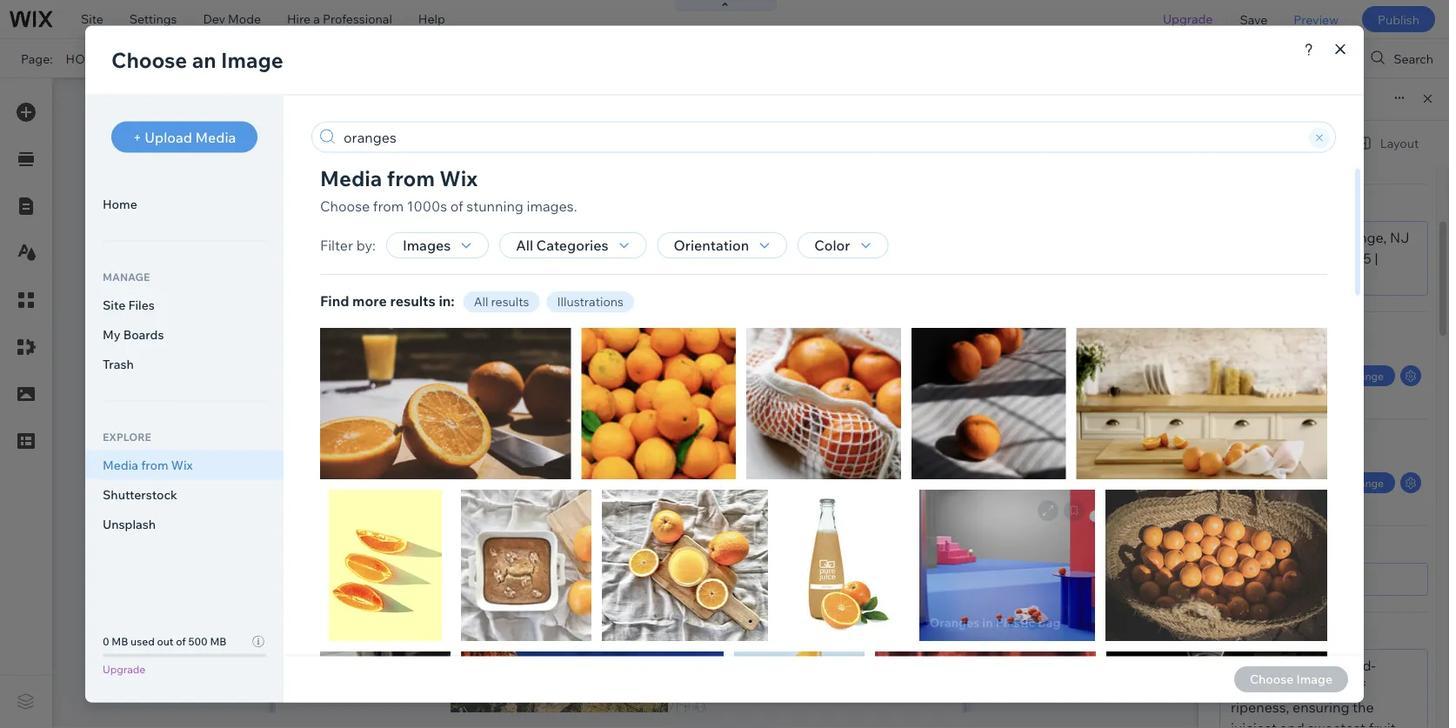 Task type: locate. For each thing, give the bounding box(es) containing it.
the
[[1294, 678, 1315, 695], [1353, 699, 1374, 716]]

preview button
[[1281, 0, 1352, 38]]

tools
[[1311, 51, 1341, 66]]

ripeness,
[[1231, 699, 1290, 716]]

1 horizontal spatial the
[[1353, 699, 1374, 716]]

1 | from the left
[[1276, 250, 1280, 267]]

555-
[[1283, 250, 1311, 267], [1311, 250, 1340, 267]]

change button for image
[[1335, 365, 1396, 386]]

|
[[1276, 250, 1280, 267], [1375, 250, 1378, 267]]

1 change from the top
[[1346, 369, 1384, 382]]

2 change from the top
[[1346, 476, 1384, 489]]

info@oranges.com
[[1231, 271, 1354, 288]]

change
[[1346, 369, 1384, 382], [1346, 476, 1384, 489]]

vector
[[1220, 430, 1257, 445]]

0 horizontal spatial |
[[1276, 250, 1280, 267]]

0 vertical spatial change button
[[1335, 365, 1396, 386]]

orange,
[[1335, 229, 1387, 246]]

555- down street
[[1311, 250, 1340, 267]]

0 vertical spatial change
[[1346, 369, 1384, 382]]

1 vertical spatial change button
[[1335, 472, 1396, 493]]

at
[[1278, 678, 1290, 695]]

edit
[[1262, 90, 1289, 108]]

07050
[[1231, 250, 1273, 267]]

the right at
[[1294, 678, 1315, 695]]

1 vertical spatial the
[[1353, 699, 1374, 716]]

123 main street orange, nj 07050 | 555-555-5555 | info@oranges.com
[[1231, 229, 1410, 288]]

publish button
[[1362, 6, 1436, 32]]

mode
[[228, 11, 261, 27]]

2 change button from the top
[[1335, 472, 1396, 493]]

site
[[81, 11, 103, 27]]

paragraph
[[1220, 623, 1279, 638]]

1 horizontal spatial |
[[1375, 250, 1378, 267]]

change for vector art
[[1346, 476, 1384, 489]]

hire a professional
[[287, 11, 392, 27]]

preview
[[1294, 12, 1339, 27]]

quick
[[1220, 90, 1259, 108]]

0 horizontal spatial the
[[1294, 678, 1315, 695]]

1 change button from the top
[[1335, 365, 1396, 386]]

change button
[[1335, 365, 1396, 386], [1335, 472, 1396, 493]]

nj
[[1390, 229, 1410, 246]]

1 vertical spatial change
[[1346, 476, 1384, 489]]

555- up info@oranges.com
[[1283, 250, 1311, 267]]

the down of on the bottom of page
[[1353, 699, 1374, 716]]

ensuring
[[1293, 699, 1350, 716]]

| down main
[[1276, 250, 1280, 267]]

save button
[[1227, 0, 1281, 38]]

art
[[1260, 430, 1278, 445]]

| right 5555 on the top right
[[1375, 250, 1378, 267]]

a
[[313, 11, 320, 27]]

change button for vector art
[[1335, 472, 1396, 493]]



Task type: vqa. For each thing, say whether or not it's contained in the screenshot.
1st Change BUTTON
yes



Task type: describe. For each thing, give the bounding box(es) containing it.
search
[[1394, 51, 1434, 66]]

oranges
[[1259, 657, 1312, 674]]

fresh oranges
[[1231, 571, 1326, 588]]

quick edit
[[1220, 90, 1289, 108]]

street
[[1291, 229, 1332, 246]]

change for image
[[1346, 369, 1384, 382]]

publish
[[1378, 12, 1420, 27]]

are
[[1315, 657, 1336, 674]]

juiciest
[[1231, 720, 1277, 728]]

content
[[1251, 135, 1298, 151]]

hand-
[[1339, 657, 1376, 674]]

dev
[[203, 11, 225, 27]]

dev mode
[[203, 11, 261, 27]]

oranges
[[1270, 571, 1326, 588]]

2 555- from the left
[[1311, 250, 1340, 267]]

settings
[[129, 11, 177, 27]]

save
[[1240, 12, 1268, 27]]

upgrade
[[1163, 11, 1213, 27]]

1 555- from the left
[[1283, 250, 1311, 267]]

layout
[[1380, 135, 1419, 151]]

123
[[1231, 229, 1253, 246]]

image
[[1220, 323, 1256, 338]]

vector art
[[1220, 430, 1278, 445]]

peak
[[1318, 678, 1350, 695]]

picked
[[1231, 678, 1274, 695]]

2 | from the left
[[1375, 250, 1378, 267]]

0 vertical spatial the
[[1294, 678, 1315, 695]]

hire
[[287, 11, 311, 27]]

professional
[[323, 11, 392, 27]]

tools button
[[1274, 39, 1357, 77]]

sweetest
[[1308, 720, 1366, 728]]

home
[[66, 51, 103, 66]]

title
[[1220, 537, 1245, 552]]

our oranges are hand- picked at the peak of ripeness, ensuring the juiciest and sweetest fr
[[1231, 657, 1411, 728]]

search button
[[1358, 39, 1449, 77]]

fresh
[[1231, 571, 1267, 588]]

main
[[1257, 229, 1288, 246]]

and
[[1280, 720, 1305, 728]]

help
[[418, 11, 445, 27]]

5555
[[1340, 250, 1372, 267]]

of
[[1353, 678, 1366, 695]]

our
[[1231, 657, 1256, 674]]



